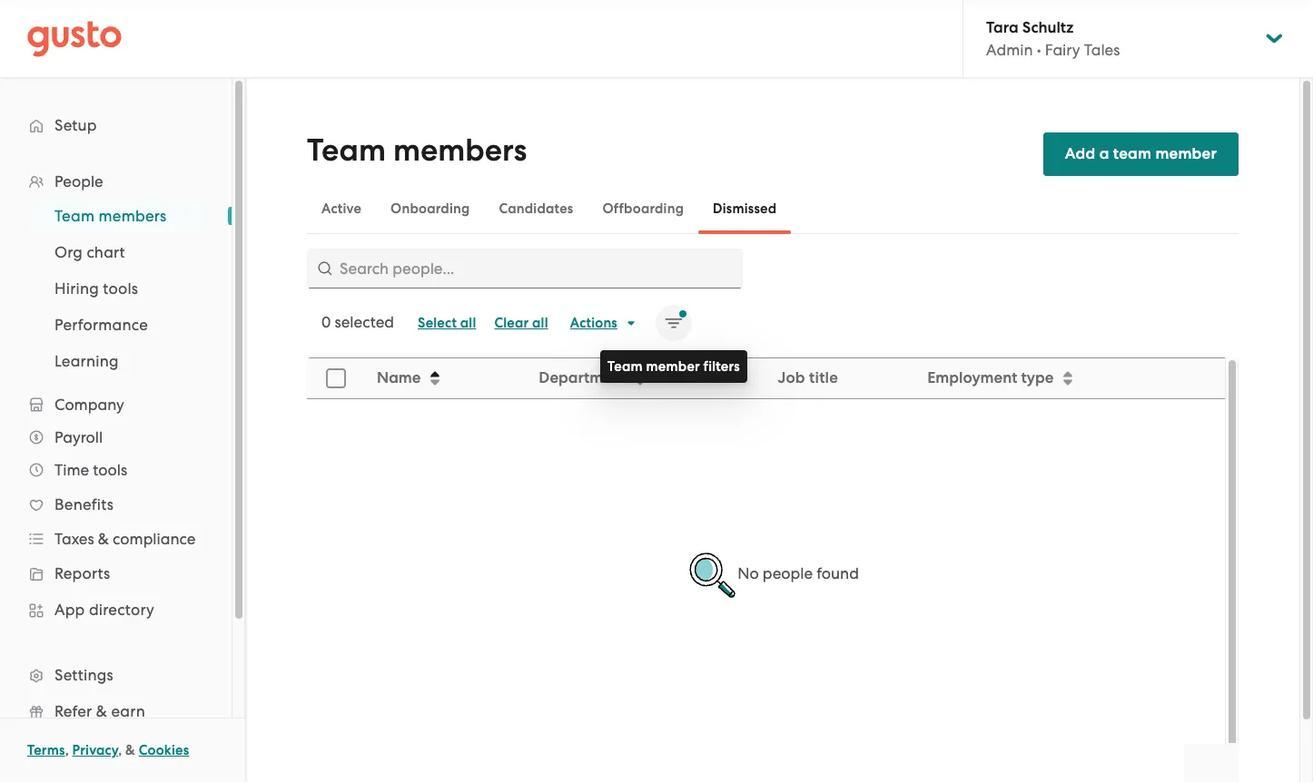 Task type: vqa. For each thing, say whether or not it's contained in the screenshot.
the bottommost Assign
no



Task type: locate. For each thing, give the bounding box(es) containing it.
tools down org chart link
[[103, 280, 138, 298]]

refer
[[54, 703, 92, 721]]

member
[[1156, 144, 1217, 163], [646, 359, 700, 375]]

no
[[738, 565, 759, 583]]

compliance
[[113, 530, 196, 549]]

clear all button
[[485, 309, 557, 338]]

refer & earn link
[[18, 696, 213, 728]]

& left 'cookies'
[[125, 743, 135, 759]]

&
[[98, 530, 109, 549], [96, 703, 107, 721], [125, 743, 135, 759]]

hiring tools link
[[33, 272, 213, 305]]

1 horizontal spatial team
[[307, 132, 386, 169]]

tools
[[103, 280, 138, 298], [93, 461, 127, 480]]

1 vertical spatial team members
[[54, 207, 167, 225]]

benefits link
[[18, 489, 213, 521]]

1 list from the top
[[0, 165, 232, 783]]

all right clear
[[532, 315, 548, 331]]

0 vertical spatial &
[[98, 530, 109, 549]]

members
[[393, 132, 527, 169], [99, 207, 167, 225]]

tools for time tools
[[93, 461, 127, 480]]

schultz
[[1022, 18, 1074, 37]]

1 vertical spatial member
[[646, 359, 700, 375]]

list containing team members
[[0, 198, 232, 380]]

1 vertical spatial members
[[99, 207, 167, 225]]

& inside "refer & earn" link
[[96, 703, 107, 721]]

& inside taxes & compliance dropdown button
[[98, 530, 109, 549]]

0 horizontal spatial all
[[460, 315, 476, 331]]

tools inside the 'hiring tools' link
[[103, 280, 138, 298]]

1 , from the left
[[65, 743, 69, 759]]

team down "actions" dropdown button
[[608, 359, 643, 375]]

no people found
[[738, 565, 859, 583]]

0 selected status
[[322, 313, 394, 331]]

performance
[[54, 316, 148, 334]]

chart
[[87, 243, 125, 262]]

refer & earn
[[54, 703, 145, 721]]

fairy
[[1045, 41, 1080, 59]]

setup link
[[18, 109, 213, 142]]

0 horizontal spatial members
[[99, 207, 167, 225]]

team
[[307, 132, 386, 169], [54, 207, 95, 225], [608, 359, 643, 375]]

all inside clear all button
[[532, 315, 548, 331]]

offboarding
[[603, 201, 684, 217]]

& for earn
[[96, 703, 107, 721]]

employment type
[[927, 369, 1053, 388]]

2 horizontal spatial team
[[608, 359, 643, 375]]

0 vertical spatial team members
[[307, 132, 527, 169]]

people
[[763, 565, 813, 583]]

tools inside time tools dropdown button
[[93, 461, 127, 480]]

team members down 'people' "dropdown button"
[[54, 207, 167, 225]]

0 horizontal spatial ,
[[65, 743, 69, 759]]

1 horizontal spatial all
[[532, 315, 548, 331]]

time tools
[[54, 461, 127, 480]]

0 horizontal spatial team members
[[54, 207, 167, 225]]

0 horizontal spatial team
[[54, 207, 95, 225]]

team down people
[[54, 207, 95, 225]]

1 horizontal spatial member
[[1156, 144, 1217, 163]]

all right 'select'
[[460, 315, 476, 331]]

found
[[817, 565, 859, 583]]

team inside tooltip
[[608, 359, 643, 375]]

0 vertical spatial tools
[[103, 280, 138, 298]]

member down new notifications icon
[[646, 359, 700, 375]]

1 vertical spatial &
[[96, 703, 107, 721]]

privacy
[[72, 743, 118, 759]]

privacy link
[[72, 743, 118, 759]]

employment
[[927, 369, 1017, 388]]

tools down payroll "dropdown button"
[[93, 461, 127, 480]]

1 all from the left
[[460, 315, 476, 331]]

& right taxes
[[98, 530, 109, 549]]

1 horizontal spatial team members
[[307, 132, 527, 169]]

reports link
[[18, 558, 213, 590]]

settings link
[[18, 659, 213, 692]]

all
[[460, 315, 476, 331], [532, 315, 548, 331]]

tales
[[1084, 41, 1120, 59]]

, left privacy
[[65, 743, 69, 759]]

team
[[1113, 144, 1152, 163]]

team members up the onboarding
[[307, 132, 527, 169]]

employment type button
[[916, 360, 1224, 398]]

member right 'team'
[[1156, 144, 1217, 163]]

tools for hiring tools
[[103, 280, 138, 298]]

team up active
[[307, 132, 386, 169]]

payroll button
[[18, 421, 213, 454]]

member inside button
[[1156, 144, 1217, 163]]

& for compliance
[[98, 530, 109, 549]]

team members inside gusto navigation "element"
[[54, 207, 167, 225]]

members up the onboarding
[[393, 132, 527, 169]]

0 vertical spatial team
[[307, 132, 386, 169]]

& left earn
[[96, 703, 107, 721]]

2 , from the left
[[118, 743, 122, 759]]

list
[[0, 165, 232, 783], [0, 198, 232, 380]]

active
[[322, 201, 362, 217]]

setup
[[54, 116, 97, 134]]

0 horizontal spatial member
[[646, 359, 700, 375]]

2 list from the top
[[0, 198, 232, 380]]

job title
[[778, 369, 838, 388]]

people button
[[18, 165, 213, 198]]

,
[[65, 743, 69, 759], [118, 743, 122, 759]]

terms link
[[27, 743, 65, 759]]

1 vertical spatial tools
[[93, 461, 127, 480]]

1 horizontal spatial members
[[393, 132, 527, 169]]

members up org chart link
[[99, 207, 167, 225]]

team members
[[307, 132, 527, 169], [54, 207, 167, 225]]

2 all from the left
[[532, 315, 548, 331]]

2 vertical spatial team
[[608, 359, 643, 375]]

team members link
[[33, 200, 213, 233]]

select
[[418, 315, 457, 331]]

1 vertical spatial team
[[54, 207, 95, 225]]

all inside the select all button
[[460, 315, 476, 331]]

1 horizontal spatial ,
[[118, 743, 122, 759]]

, down "refer & earn" link
[[118, 743, 122, 759]]

people
[[54, 173, 103, 191]]

0 vertical spatial member
[[1156, 144, 1217, 163]]

time tools button
[[18, 454, 213, 487]]



Task type: describe. For each thing, give the bounding box(es) containing it.
payroll
[[54, 429, 103, 447]]

cookies
[[139, 743, 189, 759]]

a
[[1099, 144, 1109, 163]]

performance link
[[33, 309, 213, 341]]

dismissed
[[713, 201, 777, 217]]

name button
[[366, 360, 525, 398]]

org
[[54, 243, 83, 262]]

clear all
[[494, 315, 548, 331]]

filters
[[703, 359, 740, 375]]

taxes & compliance button
[[18, 523, 213, 556]]

all for select all
[[460, 315, 476, 331]]

team member filters
[[608, 359, 740, 375]]

2 vertical spatial &
[[125, 743, 135, 759]]

candidates button
[[484, 187, 588, 231]]

title
[[809, 369, 838, 388]]

name
[[377, 369, 421, 388]]

members inside gusto navigation "element"
[[99, 207, 167, 225]]

tara
[[986, 18, 1019, 37]]

home image
[[27, 20, 122, 57]]

app
[[54, 601, 85, 619]]

Search people... field
[[307, 249, 743, 289]]

select all button
[[409, 309, 485, 338]]

active button
[[307, 187, 376, 231]]

earn
[[111, 703, 145, 721]]

new notifications image
[[665, 311, 687, 332]]

actions
[[570, 315, 618, 331]]

terms , privacy , & cookies
[[27, 743, 189, 759]]

gusto navigation element
[[0, 78, 232, 783]]

clear
[[494, 315, 529, 331]]

type
[[1021, 369, 1053, 388]]

add a team member
[[1065, 144, 1217, 163]]

cookies button
[[139, 740, 189, 762]]

taxes & compliance
[[54, 530, 196, 549]]

terms
[[27, 743, 65, 759]]

directory
[[89, 601, 154, 619]]

dismissed button
[[698, 187, 791, 231]]

team inside gusto navigation "element"
[[54, 207, 95, 225]]

settings
[[54, 667, 113, 685]]

select all
[[418, 315, 476, 331]]

actions button
[[561, 309, 647, 338]]

add
[[1065, 144, 1096, 163]]

all for clear all
[[532, 315, 548, 331]]

onboarding button
[[376, 187, 484, 231]]

org chart
[[54, 243, 125, 262]]

org chart link
[[33, 236, 213, 269]]

team members tab list
[[307, 183, 1239, 234]]

app directory link
[[18, 594, 213, 627]]

list containing people
[[0, 165, 232, 783]]

job
[[778, 369, 805, 388]]

tara schultz admin • fairy tales
[[986, 18, 1120, 59]]

0
[[322, 313, 331, 331]]

app directory
[[54, 601, 154, 619]]

company
[[54, 396, 124, 414]]

Select all rows on this page checkbox
[[316, 359, 356, 399]]

hiring tools
[[54, 280, 138, 298]]

hiring
[[54, 280, 99, 298]]

onboarding
[[391, 201, 470, 217]]

company button
[[18, 389, 213, 421]]

add a team member button
[[1043, 133, 1239, 176]]

0 vertical spatial members
[[393, 132, 527, 169]]

team member filters tooltip
[[600, 351, 747, 383]]

time
[[54, 461, 89, 480]]

offboarding button
[[588, 187, 698, 231]]

candidates
[[499, 201, 573, 217]]

selected
[[335, 313, 394, 331]]

department button
[[527, 360, 766, 398]]

member inside tooltip
[[646, 359, 700, 375]]

reports
[[54, 565, 110, 583]]

learning link
[[33, 345, 213, 378]]

benefits
[[54, 496, 114, 514]]

department
[[538, 369, 626, 388]]

learning
[[54, 352, 119, 371]]

0 selected
[[322, 313, 394, 331]]

admin
[[986, 41, 1033, 59]]

taxes
[[54, 530, 94, 549]]

•
[[1037, 41, 1041, 59]]



